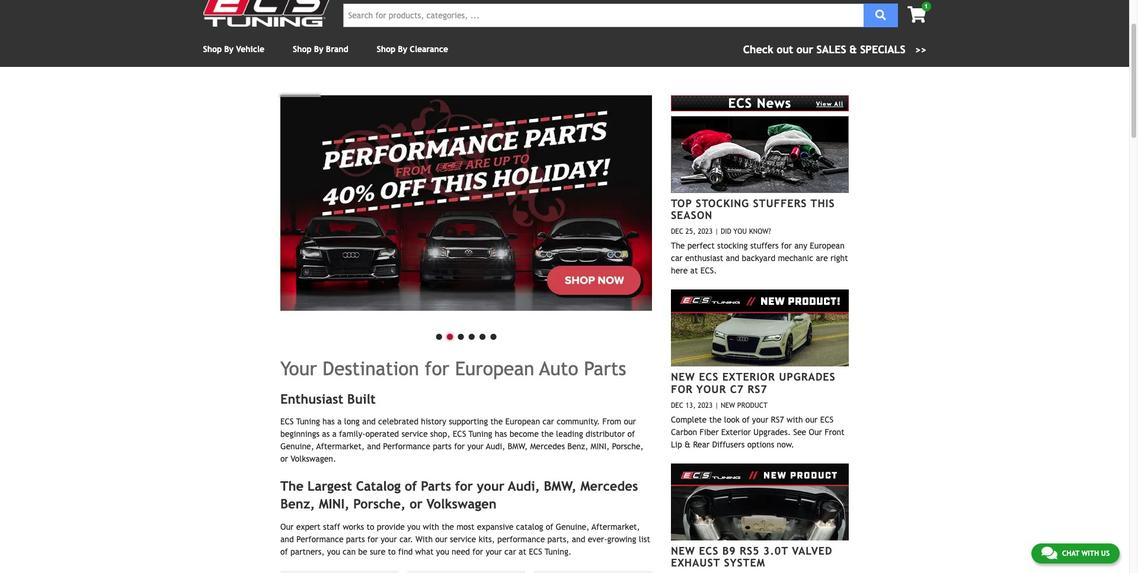 Task type: locate. For each thing, give the bounding box(es) containing it.
0 horizontal spatial genuine,
[[280, 443, 314, 452]]

0 horizontal spatial with
[[423, 523, 439, 532]]

for inside dec 25, 2023 | did you know? the perfect stocking stuffers for any european car enthusiast and backyard mechanic are right here at ecs.
[[781, 241, 792, 251]]

dec for top stocking stuffers this season
[[671, 228, 684, 236]]

1 vertical spatial mercedes
[[581, 479, 638, 495]]

parts inside "the largest catalog of parts for your audi, bmw, mercedes benz, mini, porsche, or volkswagen"
[[421, 479, 451, 495]]

ecs inside our expert staff works to provide you with the most expansive catalog of genuine, aftermarket, and performance parts for your car. with our service kits, performance parts, and ever-growing list of partners, you can be sure to find what you need for your car at ecs tuning.
[[529, 548, 542, 557]]

|
[[715, 228, 719, 236], [715, 402, 719, 410]]

has up as
[[323, 418, 335, 427]]

| left did
[[715, 228, 719, 236]]

with
[[787, 416, 803, 425], [423, 523, 439, 532], [1082, 550, 1099, 559]]

of inside dec 13, 2023 | new product complete the look of your rs7 with our ecs carbon fiber exterior upgrades. see our front lip & rear diffusers options now.
[[742, 416, 750, 425]]

exterior down 'look'
[[721, 428, 751, 437]]

1 vertical spatial parts
[[346, 535, 365, 545]]

0 horizontal spatial mercedes
[[530, 443, 565, 452]]

new up 13, at the bottom right of the page
[[671, 371, 695, 384]]

aftermarket, up growing
[[592, 523, 640, 532]]

0 vertical spatial our
[[809, 428, 822, 437]]

works
[[343, 523, 364, 532]]

the down 'volkswagen.'
[[280, 479, 304, 495]]

dec inside dec 13, 2023 | new product complete the look of your rs7 with our ecs carbon fiber exterior upgrades. see our front lip & rear diffusers options now.
[[671, 402, 684, 410]]

the left most
[[442, 523, 454, 532]]

0 vertical spatial the
[[671, 241, 685, 251]]

3.0t
[[764, 545, 789, 558]]

mini,
[[591, 443, 610, 452], [319, 497, 350, 512]]

1 vertical spatial or
[[410, 497, 423, 512]]

community.
[[557, 418, 600, 427]]

1 vertical spatial dec
[[671, 402, 684, 410]]

0 horizontal spatial &
[[685, 440, 691, 450]]

1 vertical spatial car
[[543, 418, 554, 427]]

a left long
[[337, 418, 342, 427]]

of up parts,
[[546, 523, 553, 532]]

1 vertical spatial your
[[697, 383, 727, 396]]

genuine, inside our expert staff works to provide you with the most expansive catalog of genuine, aftermarket, and performance parts for your car. with our service kits, performance parts, and ever-growing list of partners, you can be sure to find what you need for your car at ecs tuning.
[[556, 523, 590, 532]]

with up with
[[423, 523, 439, 532]]

1 horizontal spatial benz,
[[568, 443, 588, 452]]

find
[[398, 548, 413, 557]]

the up fiber
[[709, 416, 722, 425]]

1 vertical spatial the
[[280, 479, 304, 495]]

your
[[280, 358, 317, 380], [697, 383, 727, 396]]

all
[[835, 101, 844, 107]]

european inside dec 25, 2023 | did you know? the perfect stocking stuffers for any european car enthusiast and backyard mechanic are right here at ecs.
[[810, 241, 845, 251]]

0 vertical spatial aftermarket,
[[316, 443, 365, 452]]

0 vertical spatial &
[[850, 43, 857, 56]]

rs5
[[740, 545, 760, 558]]

1 vertical spatial rs7
[[771, 416, 784, 425]]

auto
[[540, 358, 578, 380]]

1 horizontal spatial aftermarket,
[[592, 523, 640, 532]]

0 vertical spatial service
[[402, 430, 428, 440]]

0 horizontal spatial rs7
[[748, 383, 768, 396]]

expert
[[296, 523, 321, 532]]

your down the supporting
[[468, 443, 484, 452]]

parts right auto
[[584, 358, 626, 380]]

for up volkswagen
[[455, 479, 473, 495]]

1 vertical spatial mini,
[[319, 497, 350, 512]]

of left partners,
[[280, 548, 288, 557]]

the inside dec 25, 2023 | did you know? the perfect stocking stuffers for any european car enthusiast and backyard mechanic are right here at ecs.
[[671, 241, 685, 251]]

lip
[[671, 440, 682, 450]]

0 vertical spatial has
[[323, 418, 335, 427]]

european down • • • • • •
[[455, 358, 535, 380]]

shop for shop by clearance
[[377, 44, 396, 54]]

0 horizontal spatial at
[[519, 548, 527, 557]]

bmw, down become
[[508, 443, 528, 452]]

exterior inside new ecs exterior upgrades for your c7 rs7
[[723, 371, 775, 384]]

0 vertical spatial dec
[[671, 228, 684, 236]]

porsche, inside ecs tuning has a long and celebrated history supporting the european car community. from our beginnings as a family-operated service shop, ecs tuning has become the leading distributor of genuine, aftermarket, and performance parts for your audi, bmw, mercedes benz, mini, porsche, or volkswagen.
[[612, 443, 644, 452]]

for down the supporting
[[454, 443, 465, 452]]

1 vertical spatial bmw,
[[544, 479, 577, 495]]

tuning.
[[545, 548, 572, 557]]

parts inside ecs tuning has a long and celebrated history supporting the european car community. from our beginnings as a family-operated service shop, ecs tuning has become the leading distributor of genuine, aftermarket, and performance parts for your audi, bmw, mercedes benz, mini, porsche, or volkswagen.
[[433, 443, 452, 452]]

bmw, inside ecs tuning has a long and celebrated history supporting the european car community. from our beginnings as a family-operated service shop, ecs tuning has become the leading distributor of genuine, aftermarket, and performance parts for your audi, bmw, mercedes benz, mini, porsche, or volkswagen.
[[508, 443, 528, 452]]

you left need
[[436, 548, 449, 557]]

0 vertical spatial audi,
[[486, 443, 505, 452]]

search image
[[876, 9, 886, 20]]

new
[[671, 371, 695, 384], [721, 402, 735, 410]]

shop left vehicle
[[203, 44, 222, 54]]

6 • from the left
[[488, 324, 499, 348]]

2 horizontal spatial our
[[806, 416, 818, 425]]

1 vertical spatial at
[[519, 548, 527, 557]]

service down celebrated
[[402, 430, 428, 440]]

at inside dec 25, 2023 | did you know? the perfect stocking stuffers for any european car enthusiast and backyard mechanic are right here at ecs.
[[691, 266, 698, 276]]

ecs tuning image
[[203, 0, 334, 27]]

car inside dec 25, 2023 | did you know? the perfect stocking stuffers for any european car enthusiast and backyard mechanic are right here at ecs.
[[671, 254, 683, 263]]

2 shop from the left
[[293, 44, 312, 54]]

1 horizontal spatial genuine,
[[556, 523, 590, 532]]

ecs
[[729, 95, 753, 111], [699, 371, 719, 384], [820, 416, 834, 425], [280, 418, 294, 427], [453, 430, 466, 440], [699, 545, 719, 558], [529, 548, 542, 557]]

rs7 up upgrades.
[[771, 416, 784, 425]]

new ecs exterior upgrades for your c7 rs7 link
[[671, 371, 836, 396]]

1 link
[[898, 2, 931, 24]]

| for for
[[715, 402, 719, 410]]

1 vertical spatial parts
[[421, 479, 451, 495]]

1 by from the left
[[224, 44, 234, 54]]

parts up volkswagen
[[421, 479, 451, 495]]

1 • from the left
[[434, 324, 445, 348]]

valved
[[792, 545, 833, 558]]

service
[[402, 430, 428, 440], [450, 535, 476, 545]]

the left 'perfect'
[[671, 241, 685, 251]]

ecs left b9
[[699, 545, 719, 558]]

the left leading
[[541, 430, 554, 440]]

beginnings
[[280, 430, 320, 440]]

car
[[671, 254, 683, 263], [543, 418, 554, 427], [505, 548, 516, 557]]

bmw,
[[508, 443, 528, 452], [544, 479, 577, 495]]

operated
[[366, 430, 399, 440]]

your
[[752, 416, 769, 425], [468, 443, 484, 452], [477, 479, 505, 495], [381, 535, 397, 545], [486, 548, 502, 557]]

performance
[[498, 535, 545, 545]]

| inside dec 13, 2023 | new product complete the look of your rs7 with our ecs carbon fiber exterior upgrades. see our front lip & rear diffusers options now.
[[715, 402, 719, 410]]

ecs right for
[[699, 371, 719, 384]]

stuffers
[[753, 197, 807, 210]]

0 horizontal spatial a
[[332, 430, 337, 440]]

catalog
[[356, 479, 401, 495]]

complete
[[671, 416, 707, 425]]

benz, inside "the largest catalog of parts for your audi, bmw, mercedes benz, mini, porsche, or volkswagen"
[[280, 497, 315, 512]]

by left brand
[[314, 44, 324, 54]]

2 vertical spatial with
[[1082, 550, 1099, 559]]

you
[[407, 523, 420, 532], [327, 548, 340, 557], [436, 548, 449, 557]]

and down operated
[[367, 443, 381, 452]]

0 vertical spatial parts
[[584, 358, 626, 380]]

service inside ecs tuning has a long and celebrated history supporting the european car community. from our beginnings as a family-operated service shop, ecs tuning has become the leading distributor of genuine, aftermarket, and performance parts for your audi, bmw, mercedes benz, mini, porsche, or volkswagen.
[[402, 430, 428, 440]]

by for clearance
[[398, 44, 407, 54]]

genuine, down beginnings
[[280, 443, 314, 452]]

parts down shop,
[[433, 443, 452, 452]]

at down performance
[[519, 548, 527, 557]]

has left become
[[495, 430, 507, 440]]

parts
[[584, 358, 626, 380], [421, 479, 451, 495]]

european up become
[[505, 418, 540, 427]]

audi, inside "the largest catalog of parts for your audi, bmw, mercedes benz, mini, porsche, or volkswagen"
[[508, 479, 540, 495]]

porsche, down catalog
[[353, 497, 406, 512]]

1 vertical spatial benz,
[[280, 497, 315, 512]]

your down the product in the right of the page
[[752, 416, 769, 425]]

aftermarket, down family-
[[316, 443, 365, 452]]

backyard
[[742, 254, 776, 263]]

parts down works
[[346, 535, 365, 545]]

0 horizontal spatial or
[[280, 455, 288, 464]]

season
[[671, 209, 713, 222]]

1 vertical spatial exterior
[[721, 428, 751, 437]]

& right sales
[[850, 43, 857, 56]]

mini, inside "the largest catalog of parts for your audi, bmw, mercedes benz, mini, porsche, or volkswagen"
[[319, 497, 350, 512]]

0 horizontal spatial aftermarket,
[[316, 443, 365, 452]]

service up need
[[450, 535, 476, 545]]

1 horizontal spatial the
[[671, 241, 685, 251]]

0 vertical spatial mercedes
[[530, 443, 565, 452]]

performance down celebrated
[[383, 443, 430, 452]]

audi, inside ecs tuning has a long and celebrated history supporting the european car community. from our beginnings as a family-operated service shop, ecs tuning has become the leading distributor of genuine, aftermarket, and performance parts for your audi, bmw, mercedes benz, mini, porsche, or volkswagen.
[[486, 443, 505, 452]]

3 by from the left
[[398, 44, 407, 54]]

1 vertical spatial new
[[721, 402, 735, 410]]

performance down expert
[[296, 535, 344, 545]]

aftermarket, inside our expert staff works to provide you with the most expansive catalog of genuine, aftermarket, and performance parts for your car. with our service kits, performance parts, and ever-growing list of partners, you can be sure to find what you need for your car at ecs tuning.
[[592, 523, 640, 532]]

our inside dec 13, 2023 | new product complete the look of your rs7 with our ecs carbon fiber exterior upgrades. see our front lip & rear diffusers options now.
[[806, 416, 818, 425]]

chat with us
[[1062, 550, 1110, 559]]

comments image
[[1042, 547, 1058, 561]]

1 vertical spatial tuning
[[469, 430, 493, 440]]

1 horizontal spatial you
[[407, 523, 420, 532]]

of
[[742, 416, 750, 425], [628, 430, 635, 440], [405, 479, 417, 495], [546, 523, 553, 532], [280, 548, 288, 557]]

dec left 13, at the bottom right of the page
[[671, 402, 684, 410]]

| for season
[[715, 228, 719, 236]]

0 horizontal spatial porsche,
[[353, 497, 406, 512]]

ecs inside new ecs exterior upgrades for your c7 rs7
[[699, 371, 719, 384]]

for left 'any'
[[781, 241, 792, 251]]

leading
[[556, 430, 583, 440]]

2023 inside dec 25, 2023 | did you know? the perfect stocking stuffers for any european car enthusiast and backyard mechanic are right here at ecs.
[[698, 228, 713, 236]]

can
[[343, 548, 356, 557]]

2 horizontal spatial by
[[398, 44, 407, 54]]

1 vertical spatial &
[[685, 440, 691, 450]]

0 vertical spatial bmw,
[[508, 443, 528, 452]]

1 2023 from the top
[[698, 228, 713, 236]]

of right distributor
[[628, 430, 635, 440]]

your up volkswagen
[[477, 479, 505, 495]]

of right catalog
[[405, 479, 417, 495]]

shop for shop by vehicle
[[203, 44, 222, 54]]

new ecs b9 rs5 3.0t valved exhaust system image
[[671, 464, 849, 541]]

upgrades
[[779, 371, 836, 384]]

for
[[671, 383, 693, 396]]

2 vertical spatial european
[[505, 418, 540, 427]]

right
[[831, 254, 848, 263]]

need
[[452, 548, 470, 557]]

2 2023 from the top
[[698, 402, 713, 410]]

1 vertical spatial porsche,
[[353, 497, 406, 512]]

0 horizontal spatial benz,
[[280, 497, 315, 512]]

1 dec from the top
[[671, 228, 684, 236]]

1 horizontal spatial porsche,
[[612, 443, 644, 452]]

benz, down leading
[[568, 443, 588, 452]]

to
[[367, 523, 374, 532], [388, 548, 396, 557]]

2 horizontal spatial shop
[[377, 44, 396, 54]]

become
[[510, 430, 539, 440]]

news
[[757, 95, 792, 111]]

1 | from the top
[[715, 228, 719, 236]]

2023 inside dec 13, 2023 | new product complete the look of your rs7 with our ecs carbon fiber exterior upgrades. see our front lip & rear diffusers options now.
[[698, 402, 713, 410]]

tuning down the supporting
[[469, 430, 493, 440]]

0 vertical spatial european
[[810, 241, 845, 251]]

1 horizontal spatial service
[[450, 535, 476, 545]]

0 vertical spatial a
[[337, 418, 342, 427]]

new inside dec 13, 2023 | new product complete the look of your rs7 with our ecs carbon fiber exterior upgrades. see our front lip & rear diffusers options now.
[[721, 402, 735, 410]]

your left c7
[[697, 383, 727, 396]]

3 shop from the left
[[377, 44, 396, 54]]

exterior up the product in the right of the page
[[723, 371, 775, 384]]

0 horizontal spatial our
[[280, 523, 294, 532]]

0 vertical spatial benz,
[[568, 443, 588, 452]]

european up the are
[[810, 241, 845, 251]]

genuine, inside ecs tuning has a long and celebrated history supporting the european car community. from our beginnings as a family-operated service shop, ecs tuning has become the leading distributor of genuine, aftermarket, and performance parts for your audi, bmw, mercedes benz, mini, porsche, or volkswagen.
[[280, 443, 314, 452]]

with left us
[[1082, 550, 1099, 559]]

mercedes down leading
[[530, 443, 565, 452]]

1 vertical spatial 2023
[[698, 402, 713, 410]]

sure
[[370, 548, 386, 557]]

genuine, up parts,
[[556, 523, 590, 532]]

1 vertical spatial has
[[495, 430, 507, 440]]

of right 'look'
[[742, 416, 750, 425]]

2 | from the top
[[715, 402, 719, 410]]

0 vertical spatial parts
[[433, 443, 452, 452]]

0 vertical spatial at
[[691, 266, 698, 276]]

and down stocking
[[726, 254, 740, 263]]

your inside dec 13, 2023 | new product complete the look of your rs7 with our ecs carbon fiber exterior upgrades. see our front lip & rear diffusers options now.
[[752, 416, 769, 425]]

shop left clearance
[[377, 44, 396, 54]]

dec left 25,
[[671, 228, 684, 236]]

0 vertical spatial new
[[671, 371, 695, 384]]

1 horizontal spatial performance
[[383, 443, 430, 452]]

0 horizontal spatial car
[[505, 548, 516, 557]]

ecs inside dec 13, 2023 | new product complete the look of your rs7 with our ecs carbon fiber exterior upgrades. see our front lip & rear diffusers options now.
[[820, 416, 834, 425]]

0 horizontal spatial by
[[224, 44, 234, 54]]

top stocking stuffers this season
[[671, 197, 835, 222]]

car left community.
[[543, 418, 554, 427]]

at left ecs.
[[691, 266, 698, 276]]

porsche, down distributor
[[612, 443, 644, 452]]

or left 'volkswagen.'
[[280, 455, 288, 464]]

tuning
[[296, 418, 320, 427], [469, 430, 493, 440]]

car inside ecs tuning has a long and celebrated history supporting the european car community. from our beginnings as a family-operated service shop, ecs tuning has become the leading distributor of genuine, aftermarket, and performance parts for your audi, bmw, mercedes benz, mini, porsche, or volkswagen.
[[543, 418, 554, 427]]

car up here at right top
[[671, 254, 683, 263]]

our
[[809, 428, 822, 437], [280, 523, 294, 532]]

a right as
[[332, 430, 337, 440]]

porsche, inside "the largest catalog of parts for your audi, bmw, mercedes benz, mini, porsche, or volkswagen"
[[353, 497, 406, 512]]

0 vertical spatial exterior
[[723, 371, 775, 384]]

car down performance
[[505, 548, 516, 557]]

brand
[[326, 44, 348, 54]]

2 by from the left
[[314, 44, 324, 54]]

dec
[[671, 228, 684, 236], [671, 402, 684, 410]]

1 vertical spatial our
[[280, 523, 294, 532]]

1 vertical spatial with
[[423, 523, 439, 532]]

new ecs exterior upgrades for your c7 rs7 image
[[671, 290, 849, 367]]

audi, up catalog
[[508, 479, 540, 495]]

2023 right 25,
[[698, 228, 713, 236]]

1 horizontal spatial has
[[495, 430, 507, 440]]

bmw, up parts,
[[544, 479, 577, 495]]

rs7 up the product in the right of the page
[[748, 383, 768, 396]]

our up see
[[806, 416, 818, 425]]

1 vertical spatial service
[[450, 535, 476, 545]]

our right with
[[435, 535, 448, 545]]

audi,
[[486, 443, 505, 452], [508, 479, 540, 495]]

you up car. at the left bottom
[[407, 523, 420, 532]]

1 horizontal spatial our
[[809, 428, 822, 437]]

with up see
[[787, 416, 803, 425]]

1 horizontal spatial rs7
[[771, 416, 784, 425]]

shopping cart image
[[908, 7, 926, 23]]

rs7 inside new ecs exterior upgrades for your c7 rs7
[[748, 383, 768, 396]]

1 horizontal spatial with
[[787, 416, 803, 425]]

ecs inside new ecs b9 rs5 3.0t valved exhaust system
[[699, 545, 719, 558]]

1 horizontal spatial to
[[388, 548, 396, 557]]

know?
[[749, 228, 771, 236]]

& inside dec 13, 2023 | new product complete the look of your rs7 with our ecs carbon fiber exterior upgrades. see our front lip & rear diffusers options now.
[[685, 440, 691, 450]]

your up enthusiast
[[280, 358, 317, 380]]

stocking
[[696, 197, 750, 210]]

our left expert
[[280, 523, 294, 532]]

mercedes down distributor
[[581, 479, 638, 495]]

1 horizontal spatial at
[[691, 266, 698, 276]]

1 vertical spatial |
[[715, 402, 719, 410]]

shop left brand
[[293, 44, 312, 54]]

new ecs b9 rs5 3.0t valved exhaust system link
[[671, 545, 833, 570]]

0 vertical spatial porsche,
[[612, 443, 644, 452]]

1 horizontal spatial your
[[697, 383, 727, 396]]

benz, up expert
[[280, 497, 315, 512]]

1 shop from the left
[[203, 44, 222, 54]]

2 dec from the top
[[671, 402, 684, 410]]

1 horizontal spatial our
[[624, 418, 636, 427]]

1 horizontal spatial by
[[314, 44, 324, 54]]

you left can
[[327, 548, 340, 557]]

1 horizontal spatial new
[[721, 402, 735, 410]]

1 horizontal spatial a
[[337, 418, 342, 427]]

| inside dec 25, 2023 | did you know? the perfect stocking stuffers for any european car enthusiast and backyard mechanic are right here at ecs.
[[715, 228, 719, 236]]

& right 'lip'
[[685, 440, 691, 450]]

or inside ecs tuning has a long and celebrated history supporting the european car community. from our beginnings as a family-operated service shop, ecs tuning has become the leading distributor of genuine, aftermarket, and performance parts for your audi, bmw, mercedes benz, mini, porsche, or volkswagen.
[[280, 455, 288, 464]]

1 vertical spatial genuine,
[[556, 523, 590, 532]]

shop by brand
[[293, 44, 348, 54]]

tuning up beginnings
[[296, 418, 320, 427]]

0 vertical spatial rs7
[[748, 383, 768, 396]]

ecs up front
[[820, 416, 834, 425]]

1 horizontal spatial or
[[410, 497, 423, 512]]

ecs left news
[[729, 95, 753, 111]]

b9
[[723, 545, 736, 558]]

1 vertical spatial to
[[388, 548, 396, 557]]

new up 'look'
[[721, 402, 735, 410]]

0 horizontal spatial new
[[671, 371, 695, 384]]

0 vertical spatial with
[[787, 416, 803, 425]]

ecs tuning has a long and celebrated history supporting the european car community. from our beginnings as a family-operated service shop, ecs tuning has become the leading distributor of genuine, aftermarket, and performance parts for your audi, bmw, mercedes benz, mini, porsche, or volkswagen.
[[280, 418, 644, 464]]

to right works
[[367, 523, 374, 532]]

shop by clearance
[[377, 44, 448, 54]]

0 horizontal spatial mini,
[[319, 497, 350, 512]]

the inside dec 13, 2023 | new product complete the look of your rs7 with our ecs carbon fiber exterior upgrades. see our front lip & rear diffusers options now.
[[709, 416, 722, 425]]

our right see
[[809, 428, 822, 437]]

1 vertical spatial audi,
[[508, 479, 540, 495]]

1 horizontal spatial mercedes
[[581, 479, 638, 495]]

european
[[810, 241, 845, 251], [455, 358, 535, 380], [505, 418, 540, 427]]

our right the from
[[624, 418, 636, 427]]

dec inside dec 25, 2023 | did you know? the perfect stocking stuffers for any european car enthusiast and backyard mechanic are right here at ecs.
[[671, 228, 684, 236]]

0 vertical spatial car
[[671, 254, 683, 263]]

shop by vehicle
[[203, 44, 264, 54]]

| right 13, at the bottom right of the page
[[715, 402, 719, 410]]

service inside our expert staff works to provide you with the most expansive catalog of genuine, aftermarket, and performance parts for your car. with our service kits, performance parts, and ever-growing list of partners, you can be sure to find what you need for your car at ecs tuning.
[[450, 535, 476, 545]]

0 vertical spatial or
[[280, 455, 288, 464]]

mercedes inside ecs tuning has a long and celebrated history supporting the european car community. from our beginnings as a family-operated service shop, ecs tuning has become the leading distributor of genuine, aftermarket, and performance parts for your audi, bmw, mercedes benz, mini, porsche, or volkswagen.
[[530, 443, 565, 452]]

c7
[[730, 383, 744, 396]]

by left vehicle
[[224, 44, 234, 54]]

0 horizontal spatial our
[[435, 535, 448, 545]]



Task type: describe. For each thing, give the bounding box(es) containing it.
benz, inside ecs tuning has a long and celebrated history supporting the european car community. from our beginnings as a family-operated service shop, ecs tuning has become the leading distributor of genuine, aftermarket, and performance parts for your audi, bmw, mercedes benz, mini, porsche, or volkswagen.
[[568, 443, 588, 452]]

car inside our expert staff works to provide you with the most expansive catalog of genuine, aftermarket, and performance parts for your car. with our service kits, performance parts, and ever-growing list of partners, you can be sure to find what you need for your car at ecs tuning.
[[505, 548, 516, 557]]

0 horizontal spatial your
[[280, 358, 317, 380]]

our inside our expert staff works to provide you with the most expansive catalog of genuine, aftermarket, and performance parts for your car. with our service kits, performance parts, and ever-growing list of partners, you can be sure to find what you need for your car at ecs tuning.
[[280, 523, 294, 532]]

the inside "the largest catalog of parts for your audi, bmw, mercedes benz, mini, porsche, or volkswagen"
[[280, 479, 304, 495]]

5 • from the left
[[477, 324, 488, 348]]

sales & specials
[[817, 43, 906, 56]]

exterior inside dec 13, 2023 | new product complete the look of your rs7 with our ecs carbon fiber exterior upgrades. see our front lip & rear diffusers options now.
[[721, 428, 751, 437]]

the inside our expert staff works to provide you with the most expansive catalog of genuine, aftermarket, and performance parts for your car. with our service kits, performance parts, and ever-growing list of partners, you can be sure to find what you need for your car at ecs tuning.
[[442, 523, 454, 532]]

clearance
[[410, 44, 448, 54]]

see
[[794, 428, 807, 437]]

your inside new ecs exterior upgrades for your c7 rs7
[[697, 383, 727, 396]]

shop,
[[430, 430, 450, 440]]

the largest catalog of parts for your audi, bmw, mercedes benz, mini, porsche, or volkswagen
[[280, 479, 638, 512]]

are
[[816, 254, 828, 263]]

2 horizontal spatial you
[[436, 548, 449, 557]]

our inside our expert staff works to provide you with the most expansive catalog of genuine, aftermarket, and performance parts for your car. with our service kits, performance parts, and ever-growing list of partners, you can be sure to find what you need for your car at ecs tuning.
[[435, 535, 448, 545]]

your down kits,
[[486, 548, 502, 557]]

shop by brand link
[[293, 44, 348, 54]]

expansive
[[477, 523, 514, 532]]

this
[[811, 197, 835, 210]]

built
[[347, 392, 376, 407]]

here
[[671, 266, 688, 276]]

partners,
[[290, 548, 325, 557]]

parts,
[[548, 535, 570, 545]]

as
[[322, 430, 330, 440]]

and right long
[[362, 418, 376, 427]]

celebrated
[[378, 418, 419, 427]]

with inside our expert staff works to provide you with the most expansive catalog of genuine, aftermarket, and performance parts for your car. with our service kits, performance parts, and ever-growing list of partners, you can be sure to find what you need for your car at ecs tuning.
[[423, 523, 439, 532]]

enthusiast built
[[280, 392, 376, 407]]

the right the supporting
[[491, 418, 503, 427]]

and up partners,
[[280, 535, 294, 545]]

0 horizontal spatial to
[[367, 523, 374, 532]]

top stocking stuffers this season image
[[671, 116, 849, 193]]

options
[[747, 440, 775, 450]]

ecs.
[[701, 266, 717, 276]]

provide
[[377, 523, 405, 532]]

1 horizontal spatial &
[[850, 43, 857, 56]]

stocking
[[717, 241, 748, 251]]

bmw, inside "the largest catalog of parts for your audi, bmw, mercedes benz, mini, porsche, or volkswagen"
[[544, 479, 577, 495]]

for down • • • • • •
[[425, 358, 449, 380]]

perfect
[[688, 241, 715, 251]]

vehicle
[[236, 44, 264, 54]]

performance inside ecs tuning has a long and celebrated history supporting the european car community. from our beginnings as a family-operated service shop, ecs tuning has become the leading distributor of genuine, aftermarket, and performance parts for your audi, bmw, mercedes benz, mini, porsche, or volkswagen.
[[383, 443, 430, 452]]

sales
[[817, 43, 846, 56]]

for up sure
[[368, 535, 378, 545]]

look
[[724, 416, 740, 425]]

european inside ecs tuning has a long and celebrated history supporting the european car community. from our beginnings as a family-operated service shop, ecs tuning has become the leading distributor of genuine, aftermarket, and performance parts for your audi, bmw, mercedes benz, mini, porsche, or volkswagen.
[[505, 418, 540, 427]]

ever-
[[588, 535, 607, 545]]

front
[[825, 428, 845, 437]]

mechanic
[[778, 254, 814, 263]]

0 vertical spatial tuning
[[296, 418, 320, 427]]

destination
[[323, 358, 419, 380]]

distributor
[[586, 430, 625, 440]]

enthusiast
[[280, 392, 343, 407]]

0 horizontal spatial you
[[327, 548, 340, 557]]

mini, inside ecs tuning has a long and celebrated history supporting the european car community. from our beginnings as a family-operated service shop, ecs tuning has become the leading distributor of genuine, aftermarket, and performance parts for your audi, bmw, mercedes benz, mini, porsche, or volkswagen.
[[591, 443, 610, 452]]

stuffers
[[750, 241, 779, 251]]

new inside new ecs exterior upgrades for your c7 rs7
[[671, 371, 695, 384]]

and left ever-
[[572, 535, 586, 545]]

volkswagen.
[[291, 455, 336, 464]]

1 horizontal spatial tuning
[[469, 430, 493, 440]]

ecs down the supporting
[[453, 430, 466, 440]]

kits,
[[479, 535, 495, 545]]

specials
[[860, 43, 906, 56]]

chat
[[1062, 550, 1080, 559]]

with
[[416, 535, 433, 545]]

did
[[721, 228, 732, 236]]

long
[[344, 418, 360, 427]]

generic - ecs up to 40% off image
[[280, 95, 652, 311]]

and inside dec 25, 2023 | did you know? the perfect stocking stuffers for any european car enthusiast and backyard mechanic are right here at ecs.
[[726, 254, 740, 263]]

from
[[603, 418, 622, 427]]

system
[[724, 557, 765, 570]]

be
[[358, 548, 367, 557]]

sales & specials link
[[743, 42, 926, 58]]

25,
[[686, 228, 696, 236]]

by for vehicle
[[224, 44, 234, 54]]

of inside ecs tuning has a long and celebrated history supporting the european car community. from our beginnings as a family-operated service shop, ecs tuning has become the leading distributor of genuine, aftermarket, and performance parts for your audi, bmw, mercedes benz, mini, porsche, or volkswagen.
[[628, 430, 635, 440]]

performance inside our expert staff works to provide you with the most expansive catalog of genuine, aftermarket, and performance parts for your car. with our service kits, performance parts, and ever-growing list of partners, you can be sure to find what you need for your car at ecs tuning.
[[296, 535, 344, 545]]

1 horizontal spatial parts
[[584, 358, 626, 380]]

for inside "the largest catalog of parts for your audi, bmw, mercedes benz, mini, porsche, or volkswagen"
[[455, 479, 473, 495]]

dec 25, 2023 | did you know? the perfect stocking stuffers for any european car enthusiast and backyard mechanic are right here at ecs.
[[671, 228, 848, 276]]

dec for new ecs exterior upgrades for your c7 rs7
[[671, 402, 684, 410]]

1 vertical spatial european
[[455, 358, 535, 380]]

4 • from the left
[[466, 324, 477, 348]]

2023 for for
[[698, 402, 713, 410]]

1 vertical spatial a
[[332, 430, 337, 440]]

our inside ecs tuning has a long and celebrated history supporting the european car community. from our beginnings as a family-operated service shop, ecs tuning has become the leading distributor of genuine, aftermarket, and performance parts for your audi, bmw, mercedes benz, mini, porsche, or volkswagen.
[[624, 418, 636, 427]]

for down kits,
[[473, 548, 483, 557]]

rs7 inside dec 13, 2023 | new product complete the look of your rs7 with our ecs carbon fiber exterior upgrades. see our front lip & rear diffusers options now.
[[771, 416, 784, 425]]

new ecs exterior upgrades for your c7 rs7
[[671, 371, 836, 396]]

car.
[[400, 535, 413, 545]]

enthusiast
[[685, 254, 724, 263]]

dec 13, 2023 | new product complete the look of your rs7 with our ecs carbon fiber exterior upgrades. see our front lip & rear diffusers options now.
[[671, 402, 845, 450]]

fiber
[[700, 428, 719, 437]]

list
[[639, 535, 650, 545]]

supporting
[[449, 418, 488, 427]]

13,
[[686, 402, 696, 410]]

view
[[816, 101, 832, 107]]

mercedes inside "the largest catalog of parts for your audi, bmw, mercedes benz, mini, porsche, or volkswagen"
[[581, 479, 638, 495]]

rear
[[693, 440, 710, 450]]

new
[[671, 545, 695, 558]]

by for brand
[[314, 44, 324, 54]]

shop by vehicle link
[[203, 44, 264, 54]]

view all
[[816, 101, 844, 107]]

upgrades.
[[754, 428, 791, 437]]

catalog
[[516, 523, 543, 532]]

our inside dec 13, 2023 | new product complete the look of your rs7 with our ecs carbon fiber exterior upgrades. see our front lip & rear diffusers options now.
[[809, 428, 822, 437]]

what
[[415, 548, 434, 557]]

ecs news
[[729, 95, 792, 111]]

2 • from the left
[[445, 324, 455, 348]]

of inside "the largest catalog of parts for your audi, bmw, mercedes benz, mini, porsche, or volkswagen"
[[405, 479, 417, 495]]

staff
[[323, 523, 340, 532]]

top
[[671, 197, 692, 210]]

your down provide
[[381, 535, 397, 545]]

exhaust
[[671, 557, 721, 570]]

ecs up beginnings
[[280, 418, 294, 427]]

carbon
[[671, 428, 697, 437]]

diffusers
[[712, 440, 745, 450]]

parts inside our expert staff works to provide you with the most expansive catalog of genuine, aftermarket, and performance parts for your car. with our service kits, performance parts, and ever-growing list of partners, you can be sure to find what you need for your car at ecs tuning.
[[346, 535, 365, 545]]

Search text field
[[343, 4, 864, 27]]

largest
[[308, 479, 352, 495]]

volkswagen
[[427, 497, 497, 512]]

your inside ecs tuning has a long and celebrated history supporting the european car community. from our beginnings as a family-operated service shop, ecs tuning has become the leading distributor of genuine, aftermarket, and performance parts for your audi, bmw, mercedes benz, mini, porsche, or volkswagen.
[[468, 443, 484, 452]]

at inside our expert staff works to provide you with the most expansive catalog of genuine, aftermarket, and performance parts for your car. with our service kits, performance parts, and ever-growing list of partners, you can be sure to find what you need for your car at ecs tuning.
[[519, 548, 527, 557]]

any
[[795, 241, 808, 251]]

for inside ecs tuning has a long and celebrated history supporting the european car community. from our beginnings as a family-operated service shop, ecs tuning has become the leading distributor of genuine, aftermarket, and performance parts for your audi, bmw, mercedes benz, mini, porsche, or volkswagen.
[[454, 443, 465, 452]]

your inside "the largest catalog of parts for your audi, bmw, mercedes benz, mini, porsche, or volkswagen"
[[477, 479, 505, 495]]

aftermarket, inside ecs tuning has a long and celebrated history supporting the european car community. from our beginnings as a family-operated service shop, ecs tuning has become the leading distributor of genuine, aftermarket, and performance parts for your audi, bmw, mercedes benz, mini, porsche, or volkswagen.
[[316, 443, 365, 452]]

or inside "the largest catalog of parts for your audi, bmw, mercedes benz, mini, porsche, or volkswagen"
[[410, 497, 423, 512]]

our expert staff works to provide you with the most expansive catalog of genuine, aftermarket, and performance parts for your car. with our service kits, performance parts, and ever-growing list of partners, you can be sure to find what you need for your car at ecs tuning.
[[280, 523, 650, 557]]

3 • from the left
[[455, 324, 466, 348]]

chat with us link
[[1032, 544, 1120, 564]]

2023 for season
[[698, 228, 713, 236]]

product
[[737, 402, 768, 410]]

your destination for european auto parts
[[280, 358, 626, 380]]

shop for shop by brand
[[293, 44, 312, 54]]

most
[[457, 523, 475, 532]]

with inside dec 13, 2023 | new product complete the look of your rs7 with our ecs carbon fiber exterior upgrades. see our front lip & rear diffusers options now.
[[787, 416, 803, 425]]

new ecs b9 rs5 3.0t valved exhaust system
[[671, 545, 833, 570]]

0 horizontal spatial has
[[323, 418, 335, 427]]



Task type: vqa. For each thing, say whether or not it's contained in the screenshot.
right Performance
yes



